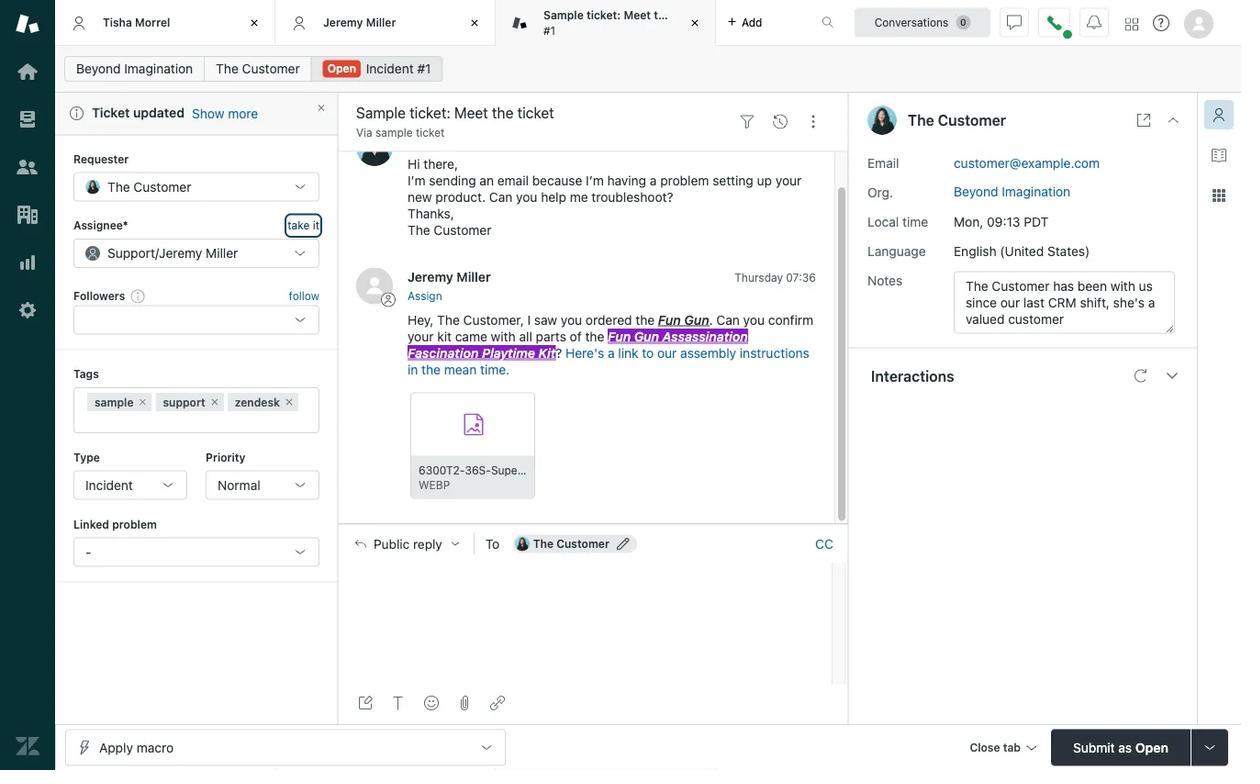 Task type: locate. For each thing, give the bounding box(es) containing it.
problem down incident popup button
[[112, 518, 157, 531]]

hey, the customer, i saw you ordered the fun gun
[[408, 312, 709, 327]]

remove image right zendesk on the left bottom
[[284, 397, 295, 408]]

incident for incident #1
[[366, 61, 414, 76]]

normal button
[[206, 470, 320, 500]]

close image
[[466, 14, 484, 32], [1166, 113, 1181, 128]]

2 vertical spatial miller
[[457, 269, 491, 284]]

the inside secondary element
[[216, 61, 239, 76]]

updated
[[133, 105, 185, 120]]

2 vertical spatial jeremy
[[408, 269, 453, 284]]

2 remove image from the left
[[209, 397, 220, 408]]

1 horizontal spatial close image
[[686, 14, 704, 32]]

incident
[[366, 61, 414, 76], [85, 477, 133, 492]]

draft mode image
[[358, 696, 373, 711]]

0 vertical spatial gun
[[684, 312, 709, 327]]

fun inside fun gun assassination fascination playtime kit
[[608, 328, 631, 344]]

public reply button
[[339, 525, 474, 563]]

customer
[[242, 61, 300, 76], [938, 112, 1007, 129], [134, 179, 191, 194], [434, 222, 492, 237], [557, 538, 610, 550]]

the right "of"
[[585, 328, 605, 344]]

imagination up updated
[[124, 61, 193, 76]]

jeremy up assign
[[408, 269, 453, 284]]

1 vertical spatial imagination
[[1002, 184, 1071, 199]]

0 vertical spatial jeremy
[[323, 16, 363, 29]]

ticket:
[[587, 9, 621, 22]]

close image inside tab
[[686, 14, 704, 32]]

a inside hi there, i'm sending an email because i'm having a problem setting up your new product. can you help me troubleshoot? thanks, the customer
[[650, 172, 657, 187]]

problem inside hi there, i'm sending an email because i'm having a problem setting up your new product. can you help me troubleshoot? thanks, the customer
[[660, 172, 709, 187]]

fun gun assassination fascination playtime kit
[[408, 328, 748, 360]]

1 horizontal spatial fun
[[658, 312, 681, 327]]

requester
[[73, 153, 129, 166]]

email
[[868, 155, 899, 170]]

button displays agent's chat status as invisible. image
[[1007, 15, 1022, 30]]

setting
[[713, 172, 754, 187]]

time
[[903, 214, 929, 229]]

0 vertical spatial miller
[[366, 16, 396, 29]]

fascination
[[408, 345, 479, 360]]

get started image
[[16, 60, 39, 84]]

0 vertical spatial open
[[328, 62, 356, 75]]

incident down type
[[85, 477, 133, 492]]

0 horizontal spatial #1
[[417, 61, 431, 76]]

beyond imagination up 09:13
[[954, 184, 1071, 199]]

close image up the customer link
[[245, 14, 264, 32]]

jeremy inside jeremy miller assign
[[408, 269, 453, 284]]

beyond imagination link
[[64, 56, 205, 82], [954, 184, 1071, 199]]

open down the jeremy miller
[[328, 62, 356, 75]]

i'm down hi
[[408, 172, 426, 187]]

having
[[607, 172, 647, 187]]

submit
[[1074, 740, 1115, 755]]

filter image
[[740, 115, 755, 129]]

0 vertical spatial problem
[[660, 172, 709, 187]]

2 horizontal spatial remove image
[[284, 397, 295, 408]]

1 vertical spatial miller
[[206, 246, 238, 261]]

jeremy inside tab
[[323, 16, 363, 29]]

1 vertical spatial incident
[[85, 477, 133, 492]]

2 horizontal spatial jeremy
[[408, 269, 453, 284]]

view more details image
[[1137, 113, 1152, 128]]

#1
[[544, 24, 556, 37], [417, 61, 431, 76]]

0 vertical spatial sample
[[376, 126, 413, 139]]

ticket up there,
[[416, 126, 445, 139]]

show more button
[[192, 105, 258, 121]]

2 close image from the left
[[686, 14, 704, 32]]

ticket inside the sample ticket: meet the ticket #1
[[675, 9, 705, 22]]

1 vertical spatial close image
[[1166, 113, 1181, 128]]

1 vertical spatial beyond
[[954, 184, 999, 199]]

alert
[[55, 93, 338, 135]]

a
[[650, 172, 657, 187], [608, 345, 615, 360]]

you down email
[[516, 189, 538, 204]]

jeremy miller link
[[408, 269, 491, 284]]

0 horizontal spatial beyond imagination
[[76, 61, 193, 76]]

0 vertical spatial your
[[776, 172, 802, 187]]

0 horizontal spatial you
[[516, 189, 538, 204]]

0 horizontal spatial problem
[[112, 518, 157, 531]]

1 i'm from the left
[[408, 172, 426, 187]]

user image
[[868, 106, 897, 135]]

you inside hi there, i'm sending an email because i'm having a problem setting up your new product. can you help me troubleshoot? thanks, the customer
[[516, 189, 538, 204]]

remove image for support
[[209, 397, 220, 408]]

1 horizontal spatial miller
[[366, 16, 396, 29]]

tabs tab list
[[55, 0, 803, 46]]

1 horizontal spatial i'm
[[586, 172, 604, 187]]

#1 down tabs 'tab list'
[[417, 61, 431, 76]]

jeremy for jeremy miller assign
[[408, 269, 453, 284]]

i'm
[[408, 172, 426, 187], [586, 172, 604, 187]]

get help image
[[1153, 15, 1170, 31]]

jeremy right support
[[159, 246, 202, 261]]

0 vertical spatial can
[[489, 189, 513, 204]]

sending
[[429, 172, 476, 187]]

miller up incident #1
[[366, 16, 396, 29]]

0 vertical spatial incident
[[366, 61, 414, 76]]

.
[[709, 312, 713, 327]]

0 horizontal spatial beyond
[[76, 61, 121, 76]]

linked problem element
[[73, 538, 320, 567]]

0 horizontal spatial imagination
[[124, 61, 193, 76]]

0 horizontal spatial miller
[[206, 246, 238, 261]]

the right in in the left top of the page
[[422, 362, 441, 377]]

cc button
[[815, 536, 834, 552]]

apps image
[[1212, 188, 1227, 203]]

the down thanks,
[[408, 222, 430, 237]]

an
[[480, 172, 494, 187]]

close image for tab containing sample ticket: meet the ticket
[[686, 14, 704, 32]]

remove image
[[137, 397, 148, 408], [209, 397, 220, 408], [284, 397, 295, 408]]

0 horizontal spatial remove image
[[137, 397, 148, 408]]

0 vertical spatial beyond imagination
[[76, 61, 193, 76]]

1 horizontal spatial beyond
[[954, 184, 999, 199]]

. can you confirm your kit came with all parts of the
[[408, 312, 814, 344]]

beyond
[[76, 61, 121, 76], [954, 184, 999, 199]]

incident inside popup button
[[85, 477, 133, 492]]

sample right via
[[376, 126, 413, 139]]

close tab button
[[962, 730, 1044, 769]]

0 vertical spatial #1
[[544, 24, 556, 37]]

1 horizontal spatial problem
[[660, 172, 709, 187]]

0 vertical spatial imagination
[[124, 61, 193, 76]]

miller up customer,
[[457, 269, 491, 284]]

0 horizontal spatial incident
[[85, 477, 133, 492]]

jeremy
[[323, 16, 363, 29], [159, 246, 202, 261], [408, 269, 453, 284]]

interactions
[[871, 367, 955, 385]]

gun
[[684, 312, 709, 327], [634, 328, 659, 344]]

i'm up me
[[586, 172, 604, 187]]

fun up link
[[608, 328, 631, 344]]

up
[[757, 172, 772, 187]]

close image left 'add' popup button
[[686, 14, 704, 32]]

1 vertical spatial beyond imagination link
[[954, 184, 1071, 199]]

miller inside tab
[[366, 16, 396, 29]]

normal
[[218, 477, 260, 492]]

2 horizontal spatial miller
[[457, 269, 491, 284]]

a right having
[[650, 172, 657, 187]]

beyond up ticket
[[76, 61, 121, 76]]

1 horizontal spatial sample
[[376, 126, 413, 139]]

open right as
[[1136, 740, 1169, 755]]

the customer up more
[[216, 61, 300, 76]]

0 horizontal spatial can
[[489, 189, 513, 204]]

the up the kit
[[437, 312, 460, 327]]

sample down 'tags'
[[95, 396, 134, 409]]

hey,
[[408, 312, 434, 327]]

0 vertical spatial beyond imagination link
[[64, 56, 205, 82]]

remove image left support
[[137, 397, 148, 408]]

the down requester
[[107, 179, 130, 194]]

the inside here's a link to our assembly instructions in the mean time.
[[422, 362, 441, 377]]

take it
[[288, 219, 320, 232]]

remove image right support
[[209, 397, 220, 408]]

kit
[[437, 328, 452, 344]]

can right .
[[717, 312, 740, 327]]

close image left 'sample'
[[466, 14, 484, 32]]

0 horizontal spatial sample
[[95, 396, 134, 409]]

0 vertical spatial beyond
[[76, 61, 121, 76]]

ticket
[[675, 9, 705, 22], [416, 126, 445, 139]]

1 horizontal spatial ticket
[[675, 9, 705, 22]]

miller inside jeremy miller assign
[[457, 269, 491, 284]]

miller
[[366, 16, 396, 29], [206, 246, 238, 261], [457, 269, 491, 284]]

?
[[556, 345, 566, 360]]

your down hey, on the top left of page
[[408, 328, 434, 344]]

1 vertical spatial #1
[[417, 61, 431, 76]]

beyond inside secondary element
[[76, 61, 121, 76]]

customer down product.
[[434, 222, 492, 237]]

tisha morrel tab
[[55, 0, 275, 46]]

your right up
[[776, 172, 802, 187]]

the customer
[[216, 61, 300, 76], [908, 112, 1007, 129], [107, 179, 191, 194], [533, 538, 610, 550]]

hi
[[408, 156, 420, 171]]

apply macro
[[99, 740, 174, 755]]

email
[[498, 172, 529, 187]]

1 horizontal spatial your
[[776, 172, 802, 187]]

can down email
[[489, 189, 513, 204]]

time.
[[480, 362, 510, 377]]

0 horizontal spatial close image
[[466, 14, 484, 32]]

the customer right user icon
[[908, 112, 1007, 129]]

beyond imagination link down tisha morrel in the top of the page
[[64, 56, 205, 82]]

imagination inside beyond imagination link
[[124, 61, 193, 76]]

0 horizontal spatial jeremy
[[159, 246, 202, 261]]

ticket updated show more
[[92, 105, 258, 121]]

in
[[408, 362, 418, 377]]

close ticket collision notification image
[[316, 102, 327, 113]]

1 remove image from the left
[[137, 397, 148, 408]]

0 vertical spatial ticket
[[675, 9, 705, 22]]

1 horizontal spatial can
[[717, 312, 740, 327]]

0 vertical spatial fun
[[658, 312, 681, 327]]

2 horizontal spatial you
[[744, 312, 765, 327]]

gun up assassination
[[684, 312, 709, 327]]

incident inside secondary element
[[366, 61, 414, 76]]

it
[[313, 219, 320, 232]]

a left link
[[608, 345, 615, 360]]

the inside . can you confirm your kit came with all parts of the
[[585, 328, 605, 344]]

customer@example.com image
[[515, 537, 530, 551]]

customer inside requester "element"
[[134, 179, 191, 194]]

0 horizontal spatial gun
[[634, 328, 659, 344]]

the right meet on the right
[[654, 9, 672, 22]]

the inside hi there, i'm sending an email because i'm having a problem setting up your new product. can you help me troubleshoot? thanks, the customer
[[408, 222, 430, 237]]

close
[[970, 742, 1000, 754]]

1 vertical spatial a
[[608, 345, 615, 360]]

tab
[[496, 0, 716, 46]]

1 horizontal spatial close image
[[1166, 113, 1181, 128]]

customer down 'hide composer' icon
[[557, 538, 610, 550]]

remove image for zendesk
[[284, 397, 295, 408]]

meet
[[624, 9, 651, 22]]

webp
[[419, 479, 450, 491]]

customer inside hi there, i'm sending an email because i'm having a problem setting up your new product. can you help me troubleshoot? thanks, the customer
[[434, 222, 492, 237]]

the customer down requester
[[107, 179, 191, 194]]

fun up our
[[658, 312, 681, 327]]

1 vertical spatial can
[[717, 312, 740, 327]]

0 horizontal spatial your
[[408, 328, 434, 344]]

beyond for beyond imagination link to the right
[[954, 184, 999, 199]]

you left 'confirm'
[[744, 312, 765, 327]]

to
[[486, 536, 500, 551]]

0 horizontal spatial open
[[328, 62, 356, 75]]

add
[[742, 16, 763, 29]]

sample ticket: meet the ticket #1
[[544, 9, 705, 37]]

1 close image from the left
[[245, 14, 264, 32]]

0 vertical spatial close image
[[466, 14, 484, 32]]

close image right "view more details" icon
[[1166, 113, 1181, 128]]

1 horizontal spatial #1
[[544, 24, 556, 37]]

you up "of"
[[561, 312, 582, 327]]

ticket right meet on the right
[[675, 9, 705, 22]]

our
[[658, 345, 677, 360]]

0 horizontal spatial fun
[[608, 328, 631, 344]]

of
[[570, 328, 582, 344]]

main element
[[0, 0, 55, 770]]

macro
[[137, 740, 174, 755]]

3 remove image from the left
[[284, 397, 295, 408]]

type
[[73, 451, 100, 464]]

1 horizontal spatial remove image
[[209, 397, 220, 408]]

assassination
[[663, 328, 748, 344]]

add link (cmd k) image
[[490, 696, 505, 711]]

1 vertical spatial beyond imagination
[[954, 184, 1071, 199]]

take it button
[[288, 216, 320, 235]]

1 horizontal spatial imagination
[[1002, 184, 1071, 199]]

1 vertical spatial your
[[408, 328, 434, 344]]

1 vertical spatial fun
[[608, 328, 631, 344]]

customer inside secondary element
[[242, 61, 300, 76]]

0 horizontal spatial close image
[[245, 14, 264, 32]]

zendesk support image
[[16, 12, 39, 36]]

the inside requester "element"
[[107, 179, 130, 194]]

customer up more
[[242, 61, 300, 76]]

avatar image
[[356, 267, 393, 304]]

problem
[[660, 172, 709, 187], [112, 518, 157, 531]]

gun up to
[[634, 328, 659, 344]]

problem left setting
[[660, 172, 709, 187]]

followers
[[73, 289, 125, 302]]

views image
[[16, 107, 39, 131]]

#1 inside secondary element
[[417, 61, 431, 76]]

beyond imagination down tisha morrel in the top of the page
[[76, 61, 193, 76]]

the up show more button
[[216, 61, 239, 76]]

1 vertical spatial open
[[1136, 740, 1169, 755]]

beyond imagination
[[76, 61, 193, 76], [954, 184, 1071, 199]]

0 horizontal spatial i'm
[[408, 172, 426, 187]]

imagination down customer@example.com
[[1002, 184, 1071, 199]]

1 vertical spatial jeremy
[[159, 246, 202, 261]]

sample
[[376, 126, 413, 139], [95, 396, 134, 409]]

incident down jeremy miller tab
[[366, 61, 414, 76]]

customer up customer@example.com
[[938, 112, 1007, 129]]

1 horizontal spatial a
[[650, 172, 657, 187]]

1 horizontal spatial jeremy
[[323, 16, 363, 29]]

1 vertical spatial gun
[[634, 328, 659, 344]]

customer up the /
[[134, 179, 191, 194]]

you
[[516, 189, 538, 204], [561, 312, 582, 327], [744, 312, 765, 327]]

reply
[[413, 536, 442, 551]]

public reply
[[374, 536, 442, 551]]

support / jeremy miller
[[107, 246, 238, 261]]

notes
[[868, 273, 903, 288]]

1 vertical spatial ticket
[[416, 126, 445, 139]]

#1 down 'sample'
[[544, 24, 556, 37]]

came
[[455, 328, 488, 344]]

beyond imagination link up 09:13
[[954, 184, 1071, 199]]

your inside . can you confirm your kit came with all parts of the
[[408, 328, 434, 344]]

here's a link to our assembly instructions in the mean time. link
[[408, 345, 810, 377]]

close tab
[[970, 742, 1021, 754]]

fun
[[658, 312, 681, 327], [608, 328, 631, 344]]

miller right the /
[[206, 246, 238, 261]]

jeremy up close ticket collision notification "image"
[[323, 16, 363, 29]]

close image inside tisha morrel "tab"
[[245, 14, 264, 32]]

0 horizontal spatial a
[[608, 345, 615, 360]]

here's a link to our assembly instructions in the mean time.
[[408, 345, 810, 377]]

1 horizontal spatial incident
[[366, 61, 414, 76]]

beyond up mon, on the top of page
[[954, 184, 999, 199]]

close image
[[245, 14, 264, 32], [686, 14, 704, 32]]

0 vertical spatial a
[[650, 172, 657, 187]]

miller inside assignee* element
[[206, 246, 238, 261]]

mon, 09:13 pdt
[[954, 214, 1049, 229]]

priority
[[206, 451, 246, 464]]



Task type: describe. For each thing, give the bounding box(es) containing it.
ticket
[[92, 105, 130, 120]]

to
[[642, 345, 654, 360]]

thanks,
[[408, 205, 454, 220]]

as
[[1119, 740, 1132, 755]]

The Customer has been with us since our last CRM shift, she's a valued customer text field
[[954, 271, 1175, 334]]

07:36
[[786, 270, 816, 283]]

i
[[528, 312, 531, 327]]

1 horizontal spatial gun
[[684, 312, 709, 327]]

remove image for sample
[[137, 397, 148, 408]]

incident for incident
[[85, 477, 133, 492]]

zendesk products image
[[1126, 18, 1139, 31]]

miller for jeremy miller assign
[[457, 269, 491, 284]]

jeremy miller
[[323, 16, 396, 29]]

2 i'm from the left
[[586, 172, 604, 187]]

0 horizontal spatial beyond imagination link
[[64, 56, 205, 82]]

insert emojis image
[[424, 696, 439, 711]]

language
[[868, 243, 926, 259]]

followers element
[[73, 305, 320, 335]]

your inside hi there, i'm sending an email because i'm having a problem setting up your new product. can you help me troubleshoot? thanks, the customer
[[776, 172, 802, 187]]

help
[[541, 189, 567, 204]]

local
[[868, 214, 899, 229]]

customer@example.com
[[954, 155, 1100, 170]]

show
[[192, 105, 224, 121]]

gun inside fun gun assassination fascination playtime kit
[[634, 328, 659, 344]]

beyond imagination inside secondary element
[[76, 61, 193, 76]]

imagination for the leftmost beyond imagination link
[[124, 61, 193, 76]]

hide composer image
[[586, 516, 601, 531]]

the right the customer@example.com icon
[[533, 538, 554, 550]]

miller for jeremy miller
[[366, 16, 396, 29]]

-
[[85, 545, 91, 560]]

the right user icon
[[908, 112, 935, 129]]

(united
[[1000, 243, 1044, 259]]

because
[[532, 172, 582, 187]]

assign button
[[408, 288, 442, 304]]

1 horizontal spatial open
[[1136, 740, 1169, 755]]

add button
[[716, 0, 774, 45]]

Thursday 07:36 text field
[[735, 270, 816, 283]]

a inside here's a link to our assembly instructions in the mean time.
[[608, 345, 615, 360]]

assignee*
[[73, 219, 128, 232]]

zendesk
[[235, 396, 280, 409]]

customer context image
[[1212, 107, 1227, 122]]

can inside hi there, i'm sending an email because i'm having a problem setting up your new product. can you help me troubleshoot? thanks, the customer
[[489, 189, 513, 204]]

via
[[356, 126, 373, 139]]

assignee* element
[[73, 239, 320, 268]]

via sample ticket
[[356, 126, 445, 139]]

jeremy miller tab
[[275, 0, 496, 46]]

info on adding followers image
[[131, 289, 145, 303]]

kit
[[539, 345, 556, 360]]

follow button
[[289, 288, 320, 304]]

jeremy for jeremy miller
[[323, 16, 363, 29]]

assembly
[[681, 345, 737, 360]]

thursday
[[735, 270, 783, 283]]

jeremy inside assignee* element
[[159, 246, 202, 261]]

saw
[[534, 312, 557, 327]]

requester element
[[73, 172, 320, 202]]

jeremy miller assign
[[408, 269, 491, 302]]

#1 inside the sample ticket: meet the ticket #1
[[544, 24, 556, 37]]

incident #1
[[366, 61, 431, 76]]

org.
[[868, 185, 894, 200]]

customers image
[[16, 155, 39, 179]]

tab containing sample ticket: meet the ticket
[[496, 0, 716, 46]]

the customer link
[[204, 56, 312, 82]]

notifications image
[[1087, 15, 1102, 30]]

1 vertical spatial problem
[[112, 518, 157, 531]]

english
[[954, 243, 997, 259]]

thursday 07:36
[[735, 270, 816, 283]]

conversationlabel log
[[338, 114, 848, 524]]

close image for tisha morrel "tab"
[[245, 14, 264, 32]]

local time
[[868, 214, 929, 229]]

events image
[[773, 115, 788, 129]]

0 horizontal spatial ticket
[[416, 126, 445, 139]]

the customer down 'hide composer' icon
[[533, 538, 610, 550]]

the customer inside secondary element
[[216, 61, 300, 76]]

Subject field
[[353, 102, 727, 124]]

hi there, i'm sending an email because i'm having a problem setting up your new product. can you help me troubleshoot? thanks, the customer
[[408, 156, 802, 237]]

can inside . can you confirm your kit came with all parts of the
[[717, 312, 740, 327]]

imagination for beyond imagination link to the right
[[1002, 184, 1071, 199]]

displays possible ticket submission types image
[[1203, 741, 1218, 755]]

ordered
[[586, 312, 632, 327]]

public
[[374, 536, 410, 551]]

the up to
[[636, 312, 655, 327]]

1 horizontal spatial beyond imagination
[[954, 184, 1071, 199]]

you inside . can you confirm your kit came with all parts of the
[[744, 312, 765, 327]]

follow
[[289, 289, 320, 302]]

mean
[[444, 362, 477, 377]]

confirm
[[768, 312, 814, 327]]

apply
[[99, 740, 133, 755]]

customer,
[[463, 312, 524, 327]]

add attachment image
[[457, 696, 472, 711]]

troubleshoot?
[[592, 189, 674, 204]]

support
[[107, 246, 155, 261]]

states)
[[1048, 243, 1090, 259]]

close image inside jeremy miller tab
[[466, 14, 484, 32]]

beyond for the leftmost beyond imagination link
[[76, 61, 121, 76]]

parts
[[536, 328, 566, 344]]

1 horizontal spatial beyond imagination link
[[954, 184, 1071, 199]]

there,
[[424, 156, 458, 171]]

ticket actions image
[[806, 115, 821, 129]]

pdt
[[1024, 214, 1049, 229]]

sample
[[544, 9, 584, 22]]

webp link
[[410, 392, 536, 500]]

linked
[[73, 518, 109, 531]]

secondary element
[[55, 51, 1242, 87]]

instructions
[[740, 345, 810, 360]]

tab
[[1003, 742, 1021, 754]]

the customer inside requester "element"
[[107, 179, 191, 194]]

open inside secondary element
[[328, 62, 356, 75]]

conversations button
[[855, 8, 991, 37]]

with
[[491, 328, 516, 344]]

linked problem
[[73, 518, 157, 531]]

tags
[[73, 368, 99, 381]]

zendesk image
[[16, 735, 39, 759]]

knowledge image
[[1212, 148, 1227, 163]]

reporting image
[[16, 251, 39, 275]]

1 horizontal spatial you
[[561, 312, 582, 327]]

cc
[[816, 536, 834, 551]]

alert containing ticket updated
[[55, 93, 338, 135]]

edit user image
[[617, 538, 630, 550]]

the inside the sample ticket: meet the ticket #1
[[654, 9, 672, 22]]

english (united states)
[[954, 243, 1090, 259]]

tisha
[[103, 16, 132, 29]]

admin image
[[16, 298, 39, 322]]

organizations image
[[16, 203, 39, 227]]

submit as open
[[1074, 740, 1169, 755]]

mon,
[[954, 214, 984, 229]]

1 vertical spatial sample
[[95, 396, 134, 409]]

product.
[[436, 189, 486, 204]]

format text image
[[391, 696, 406, 711]]



Task type: vqa. For each thing, say whether or not it's contained in the screenshot.
Articles
no



